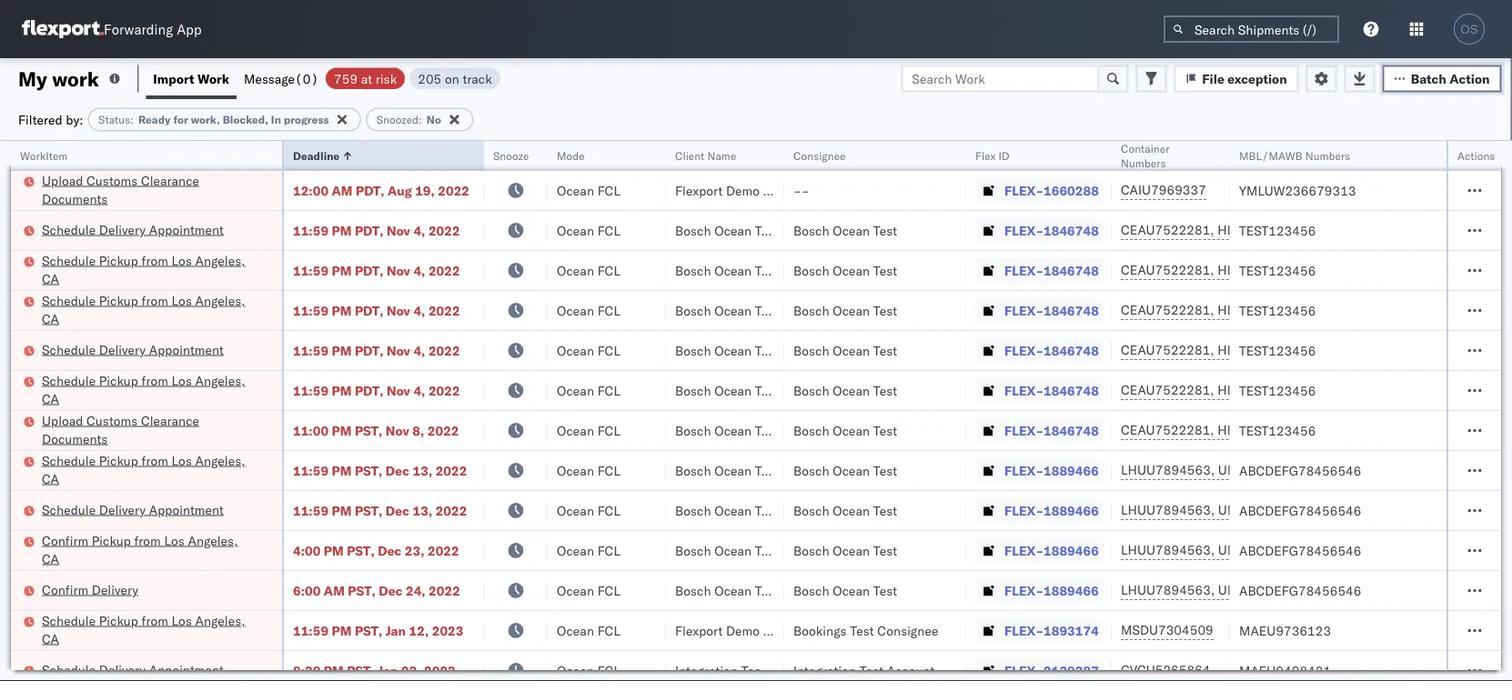 Task type: vqa. For each thing, say whether or not it's contained in the screenshot.
11:59 associated with 3rd Schedule Pickup From Los Angeles, Ca link from the top
yes



Task type: describe. For each thing, give the bounding box(es) containing it.
fcl for 5th the "schedule pickup from los angeles, ca" link from the top of the page
[[597, 623, 620, 639]]

batch
[[1411, 71, 1446, 86]]

4 flex-1889466 from the top
[[1004, 583, 1099, 599]]

lhuu7894563, for schedule pickup from los angeles, ca
[[1121, 462, 1215, 478]]

integration
[[793, 663, 856, 679]]

4:00
[[293, 543, 321, 559]]

upload customs clearance documents for 11:00 pm pst, nov 8, 2022
[[42, 413, 199, 447]]

ready
[[138, 113, 171, 126]]

1 ceau7522281, hlxu6269489, hlxu8034992 from the top
[[1121, 222, 1403, 238]]

mode button
[[548, 145, 648, 163]]

schedule for 5th the "schedule pickup from los angeles, ca" link from the top of the page
[[42, 613, 96, 629]]

dec for schedule delivery appointment
[[386, 503, 409, 519]]

6 11:59 from the top
[[293, 463, 328, 479]]

7 11:59 from the top
[[293, 503, 328, 519]]

integration test account - karl lagerfeld
[[793, 663, 1030, 679]]

confirm pickup from los angeles, ca
[[42, 533, 238, 567]]

flex-1889466 for schedule delivery appointment
[[1004, 503, 1099, 519]]

from for fourth the "schedule pickup from los angeles, ca" link
[[142, 453, 168, 469]]

(0)
[[295, 71, 318, 86]]

flex- for third the "schedule pickup from los angeles, ca" link from the bottom of the page
[[1004, 383, 1044, 398]]

hlxu8034992 for 4th the "schedule pickup from los angeles, ca" link from the bottom of the page
[[1314, 302, 1403, 318]]

1 flex-1846748 from the top
[[1004, 222, 1099, 238]]

pm for 5th the "schedule pickup from los angeles, ca" link from the top of the page
[[332, 623, 352, 639]]

delivery inside button
[[92, 582, 138, 598]]

3 resize handle column header from the left
[[526, 141, 548, 681]]

snoozed
[[376, 113, 419, 126]]

1 flex- from the top
[[1004, 182, 1044, 198]]

confirm delivery link
[[42, 581, 138, 599]]

confirm delivery button
[[42, 581, 138, 601]]

ocean fcl for confirm pickup from los angeles, ca link on the left of page
[[557, 543, 620, 559]]

demo for bookings
[[726, 623, 760, 639]]

los for fourth the "schedule pickup from los angeles, ca" link
[[171, 453, 192, 469]]

documents for 12:00
[[42, 191, 108, 207]]

4 11:59 pm pdt, nov 4, 2022 from the top
[[293, 343, 460, 358]]

2 flex- from the top
[[1004, 222, 1044, 238]]

nov for third the "schedule pickup from los angeles, ca" link from the bottom of the page
[[387, 383, 410, 398]]

pm for 8:30 pm pst, jan 23, 2023's "schedule delivery appointment" link
[[324, 663, 344, 679]]

ymluw236679313
[[1239, 182, 1356, 198]]

test123456 for 4th the "schedule pickup from los angeles, ca" link from the bottom of the page
[[1239, 302, 1316, 318]]

ca for 1st the "schedule pickup from los angeles, ca" link from the top
[[42, 271, 59, 287]]

schedule delivery appointment button for 8:30 pm pst, jan 23, 2023
[[42, 661, 224, 681]]

resize handle column header for mode
[[644, 141, 666, 681]]

schedule delivery appointment button for 11:59 pm pst, dec 13, 2022
[[42, 501, 224, 521]]

consignee button
[[784, 145, 948, 163]]

flex-1660288
[[1004, 182, 1099, 198]]

10 resize handle column header from the left
[[1479, 141, 1501, 681]]

angeles, for confirm pickup from los angeles, ca link on the left of page
[[188, 533, 238, 549]]

5 1846748 from the top
[[1044, 383, 1099, 398]]

1 fcl from the top
[[597, 182, 620, 198]]

4, for "schedule delivery appointment" link corresponding to 11:59 pm pdt, nov 4, 2022
[[413, 343, 425, 358]]

schedule for fourth the "schedule pickup from los angeles, ca" link
[[42, 453, 96, 469]]

205
[[418, 71, 441, 86]]

flex-1846748 for "schedule delivery appointment" link corresponding to 11:59 pm pdt, nov 4, 2022
[[1004, 343, 1099, 358]]

dec for confirm pickup from los angeles, ca
[[378, 543, 402, 559]]

confirm delivery
[[42, 582, 138, 598]]

workitem
[[20, 149, 68, 162]]

name
[[707, 149, 736, 162]]

action
[[1450, 71, 1490, 86]]

client name button
[[666, 145, 766, 163]]

4 11:59 from the top
[[293, 343, 328, 358]]

msdu7304509
[[1121, 622, 1213, 638]]

759 at risk
[[334, 71, 397, 86]]

11:59 pm pst, jan 12, 2023
[[293, 623, 464, 639]]

forwarding app
[[104, 20, 202, 38]]

resize handle column header for container numbers
[[1208, 141, 1230, 681]]

1 hlxu6269489, from the top
[[1218, 222, 1311, 238]]

forwarding app link
[[22, 20, 202, 38]]

5 11:59 from the top
[[293, 383, 328, 398]]

abcdefg78456546 for schedule delivery appointment
[[1239, 503, 1361, 519]]

pm for "schedule delivery appointment" link corresponding to 11:59 pm pdt, nov 4, 2022
[[332, 343, 352, 358]]

flex- for 8:30 pm pst, jan 23, 2023's "schedule delivery appointment" link
[[1004, 663, 1044, 679]]

work,
[[191, 113, 220, 126]]

--
[[793, 182, 809, 198]]

ceau7522281, hlxu6269489, hlxu8034992 for "schedule delivery appointment" link corresponding to 11:59 pm pdt, nov 4, 2022
[[1121, 342, 1403, 358]]

ca for fourth the "schedule pickup from los angeles, ca" link
[[42, 471, 59, 487]]

upload for 12:00 am pdt, aug 19, 2022
[[42, 172, 83, 188]]

schedule for third the "schedule pickup from los angeles, ca" link from the bottom of the page
[[42, 373, 96, 388]]

pm for fourth the "schedule pickup from los angeles, ca" link
[[332, 463, 352, 479]]

from for 4th the "schedule pickup from los angeles, ca" link from the bottom of the page
[[142, 292, 168, 308]]

actions
[[1457, 149, 1495, 162]]

1 11:59 pm pdt, nov 4, 2022 from the top
[[293, 222, 460, 238]]

uetu5238478 for schedule pickup from los angeles, ca
[[1218, 462, 1307, 478]]

4, for 4th the "schedule pickup from los angeles, ca" link from the bottom of the page
[[413, 302, 425, 318]]

flex
[[975, 149, 996, 162]]

ceau7522281, for third the "schedule pickup from los angeles, ca" link from the bottom of the page
[[1121, 382, 1214, 398]]

id
[[999, 149, 1010, 162]]

angeles, for 5th the "schedule pickup from los angeles, ca" link from the top of the page
[[195, 613, 245, 629]]

aug
[[388, 182, 412, 198]]

by:
[[66, 111, 83, 127]]

bookings
[[793, 623, 847, 639]]

ocean fcl for "schedule delivery appointment" link associated with 11:59 pm pst, dec 13, 2022
[[557, 503, 620, 519]]

flex-1893174
[[1004, 623, 1099, 639]]

1 appointment from the top
[[149, 222, 224, 237]]

consignee inside button
[[793, 149, 846, 162]]

1 11:59 from the top
[[293, 222, 328, 238]]

angeles, for third the "schedule pickup from los angeles, ca" link from the bottom of the page
[[195, 373, 245, 388]]

ceau7522281, for 1st the "schedule pickup from los angeles, ca" link from the top
[[1121, 262, 1214, 278]]

at
[[361, 71, 372, 86]]

7 fcl from the top
[[597, 423, 620, 439]]

os button
[[1448, 8, 1490, 50]]

5 schedule pickup from los angeles, ca link from the top
[[42, 612, 258, 648]]

resize handle column header for mbl/mawb numbers
[[1436, 141, 1457, 681]]

1 schedule pickup from los angeles, ca link from the top
[[42, 252, 258, 288]]

23, for jan
[[401, 663, 421, 679]]

3 schedule pickup from los angeles, ca link from the top
[[42, 372, 258, 408]]

lhuu7894563, for confirm pickup from los angeles, ca
[[1121, 542, 1215, 558]]

1 test123456 from the top
[[1239, 222, 1316, 238]]

3 11:59 from the top
[[293, 302, 328, 318]]

batch action button
[[1383, 65, 1502, 92]]

lagerfeld
[[976, 663, 1030, 679]]

progress
[[284, 113, 329, 126]]

customs for 12:00 am pdt, aug 19, 2022
[[86, 172, 138, 188]]

flexport. image
[[22, 20, 104, 38]]

flex- for "schedule delivery appointment" link corresponding to 11:59 pm pdt, nov 4, 2022
[[1004, 343, 1044, 358]]

import
[[153, 71, 194, 86]]

pm for confirm pickup from los angeles, ca link on the left of page
[[324, 543, 344, 559]]

8 11:59 from the top
[[293, 623, 328, 639]]

schedule delivery appointment link for 8:30 pm pst, jan 23, 2023
[[42, 661, 224, 679]]

1 4, from the top
[[413, 222, 425, 238]]

schedule delivery appointment button for 11:59 pm pdt, nov 4, 2022
[[42, 341, 224, 361]]

: for snoozed
[[419, 113, 422, 126]]

7 flex- from the top
[[1004, 423, 1044, 439]]

19,
[[415, 182, 435, 198]]

flex- for "schedule delivery appointment" link associated with 11:59 pm pst, dec 13, 2022
[[1004, 503, 1044, 519]]

container numbers button
[[1112, 137, 1212, 170]]

pm for 4th the "schedule pickup from los angeles, ca" link from the bottom of the page
[[332, 302, 352, 318]]

resize handle column header for consignee
[[944, 141, 966, 681]]

file exception
[[1202, 71, 1287, 86]]

11:00 pm pst, nov 8, 2022
[[293, 423, 459, 439]]

pickup inside confirm pickup from los angeles, ca
[[92, 533, 131, 549]]

abcdefg78456546 for schedule pickup from los angeles, ca
[[1239, 463, 1361, 479]]

11 ocean fcl from the top
[[557, 583, 620, 599]]

2 1846748 from the top
[[1044, 262, 1099, 278]]

mbl/mawb numbers
[[1239, 149, 1350, 162]]

13, for schedule delivery appointment
[[413, 503, 432, 519]]

1 ocean fcl from the top
[[557, 182, 620, 198]]

maeu9408431
[[1239, 663, 1331, 679]]

for
[[173, 113, 188, 126]]

work
[[197, 71, 229, 86]]

client name
[[675, 149, 736, 162]]

8,
[[412, 423, 424, 439]]

track
[[463, 71, 492, 86]]

1 ceau7522281, from the top
[[1121, 222, 1214, 238]]

import work
[[153, 71, 229, 86]]

3 11:59 pm pdt, nov 4, 2022 from the top
[[293, 302, 460, 318]]

numbers for mbl/mawb numbers
[[1305, 149, 1350, 162]]

confirm for confirm pickup from los angeles, ca
[[42, 533, 88, 549]]

message (0)
[[244, 71, 318, 86]]

4, for 1st the "schedule pickup from los angeles, ca" link from the top
[[413, 262, 425, 278]]

snooze
[[493, 149, 529, 162]]

schedule delivery appointment for 11:59 pm pst, dec 13, 2022
[[42, 502, 224, 518]]

1 schedule delivery appointment button from the top
[[42, 221, 224, 241]]

bookings test consignee
[[793, 623, 938, 639]]

fcl for fourth the "schedule pickup from los angeles, ca" link
[[597, 463, 620, 479]]

flexport for bookings test consignee
[[675, 623, 723, 639]]

flexport demo consignee for -
[[675, 182, 824, 198]]

from for confirm pickup from los angeles, ca link on the left of page
[[134, 533, 161, 549]]

forwarding
[[104, 20, 173, 38]]

ocean fcl for 4th the "schedule pickup from los angeles, ca" link from the bottom of the page
[[557, 302, 620, 318]]

4 uetu5238478 from the top
[[1218, 582, 1307, 598]]

lhuu7894563, uetu5238478 for confirm pickup from los angeles, ca
[[1121, 542, 1307, 558]]

ceau7522281, for upload customs clearance documents link associated with 11:00 pm pst, nov 8, 2022
[[1121, 422, 1214, 438]]

1889466 for schedule pickup from los angeles, ca
[[1044, 463, 1099, 479]]

1 1846748 from the top
[[1044, 222, 1099, 238]]

upload customs clearance documents link for 12:00 am pdt, aug 19, 2022
[[42, 171, 258, 208]]

12:00
[[293, 182, 328, 198]]

pm for 1st the "schedule pickup from los angeles, ca" link from the top
[[332, 262, 352, 278]]

consignee down consignee button
[[763, 182, 824, 198]]

ceau7522281, for "schedule delivery appointment" link corresponding to 11:59 pm pdt, nov 4, 2022
[[1121, 342, 1214, 358]]

los for 5th the "schedule pickup from los angeles, ca" link from the top of the page
[[171, 613, 192, 629]]

my
[[18, 66, 47, 91]]

3 schedule pickup from los angeles, ca button from the top
[[42, 372, 258, 410]]

hlxu6269489, for 4th the "schedule pickup from los angeles, ca" link from the bottom of the page
[[1218, 302, 1311, 318]]

maeu9736123
[[1239, 623, 1331, 639]]

schedule delivery appointment link for 11:59 pm pdt, nov 4, 2022
[[42, 341, 224, 359]]

2 ocean fcl from the top
[[557, 222, 620, 238]]

6 hlxu6269489, from the top
[[1218, 422, 1311, 438]]

karl
[[949, 663, 973, 679]]

filtered by:
[[18, 111, 83, 127]]

on
[[445, 71, 459, 86]]

operator
[[1467, 149, 1510, 162]]

workitem button
[[11, 145, 264, 163]]

23, for dec
[[405, 543, 424, 559]]

1 hlxu8034992 from the top
[[1314, 222, 1403, 238]]

status
[[98, 113, 130, 126]]

gvcu5265864
[[1121, 662, 1210, 678]]

blocked,
[[223, 113, 268, 126]]



Task type: locate. For each thing, give the bounding box(es) containing it.
0 vertical spatial jan
[[386, 623, 406, 639]]

los
[[171, 252, 192, 268], [171, 292, 192, 308], [171, 373, 192, 388], [171, 453, 192, 469], [164, 533, 185, 549], [171, 613, 192, 629]]

1 schedule pickup from los angeles, ca button from the top
[[42, 252, 258, 290]]

12 fcl from the top
[[597, 623, 620, 639]]

dec up the 4:00 pm pst, dec 23, 2022
[[386, 503, 409, 519]]

1 demo from the top
[[726, 182, 760, 198]]

1 upload customs clearance documents link from the top
[[42, 171, 258, 208]]

2 ceau7522281, hlxu6269489, hlxu8034992 from the top
[[1121, 262, 1403, 278]]

pm for "schedule delivery appointment" link associated with 11:59 pm pst, dec 13, 2022
[[332, 503, 352, 519]]

4 lhuu7894563, from the top
[[1121, 582, 1215, 598]]

message
[[244, 71, 295, 86]]

2130387
[[1044, 663, 1099, 679]]

os
[[1461, 22, 1478, 36]]

mode
[[557, 149, 585, 162]]

6 1846748 from the top
[[1044, 423, 1099, 439]]

5 11:59 pm pdt, nov 4, 2022 from the top
[[293, 383, 460, 398]]

1 vertical spatial 13,
[[413, 503, 432, 519]]

2 11:59 pm pdt, nov 4, 2022 from the top
[[293, 262, 460, 278]]

pdt, for third the "schedule pickup from los angeles, ca" link from the bottom of the page
[[355, 383, 384, 398]]

my work
[[18, 66, 99, 91]]

clearance for 11:00 pm pst, nov 8, 2022
[[141, 413, 199, 428]]

numbers for container numbers
[[1121, 156, 1166, 170]]

flexport demo consignee down name
[[675, 182, 824, 198]]

los inside confirm pickup from los angeles, ca
[[164, 533, 185, 549]]

uetu5238478
[[1218, 462, 1307, 478], [1218, 502, 1307, 518], [1218, 542, 1307, 558], [1218, 582, 1307, 598]]

1 vertical spatial confirm
[[42, 582, 88, 598]]

: left no
[[419, 113, 422, 126]]

2 11:59 from the top
[[293, 262, 328, 278]]

11:59 pm pst, dec 13, 2022
[[293, 463, 467, 479], [293, 503, 467, 519]]

status : ready for work, blocked, in progress
[[98, 113, 329, 126]]

flex- for 1st the "schedule pickup from los angeles, ca" link from the top
[[1004, 262, 1044, 278]]

schedule for 8:30 pm pst, jan 23, 2023's "schedule delivery appointment" link
[[42, 662, 96, 678]]

4 hlxu8034992 from the top
[[1314, 342, 1403, 358]]

3 ceau7522281, hlxu6269489, hlxu8034992 from the top
[[1121, 302, 1403, 318]]

2 upload customs clearance documents button from the top
[[42, 412, 258, 450]]

9 flex- from the top
[[1004, 503, 1044, 519]]

fcl for "schedule delivery appointment" link associated with 11:59 pm pst, dec 13, 2022
[[597, 503, 620, 519]]

4 abcdefg78456546 from the top
[[1239, 583, 1361, 599]]

numbers down container
[[1121, 156, 1166, 170]]

1 vertical spatial customs
[[86, 413, 138, 428]]

delivery
[[99, 222, 146, 237], [99, 342, 146, 358], [99, 502, 146, 518], [92, 582, 138, 598], [99, 662, 146, 678]]

13 flex- from the top
[[1004, 663, 1044, 679]]

pst, up 6:00 am pst, dec 24, 2022
[[347, 543, 375, 559]]

ocean fcl for 5th the "schedule pickup from los angeles, ca" link from the top of the page
[[557, 623, 620, 639]]

2 resize handle column header from the left
[[462, 141, 484, 681]]

fcl for confirm pickup from los angeles, ca link on the left of page
[[597, 543, 620, 559]]

13, down the 8,
[[413, 463, 432, 479]]

7 resize handle column header from the left
[[1090, 141, 1112, 681]]

am for pdt,
[[332, 182, 353, 198]]

1 vertical spatial flexport demo consignee
[[675, 623, 824, 639]]

confirm inside confirm pickup from los angeles, ca
[[42, 533, 88, 549]]

Search Work text field
[[901, 65, 1099, 92]]

ca for 5th the "schedule pickup from los angeles, ca" link from the top of the page
[[42, 631, 59, 647]]

11:59 pm pst, dec 13, 2022 down the 11:00 pm pst, nov 8, 2022 on the left
[[293, 463, 467, 479]]

1 schedule delivery appointment link from the top
[[42, 221, 224, 239]]

1889466
[[1044, 463, 1099, 479], [1044, 503, 1099, 519], [1044, 543, 1099, 559], [1044, 583, 1099, 599]]

11 fcl from the top
[[597, 583, 620, 599]]

hlxu6269489,
[[1218, 222, 1311, 238], [1218, 262, 1311, 278], [1218, 302, 1311, 318], [1218, 342, 1311, 358], [1218, 382, 1311, 398], [1218, 422, 1311, 438]]

jan down 11:59 pm pst, jan 12, 2023
[[378, 663, 398, 679]]

flexport demo consignee up integration
[[675, 623, 824, 639]]

flex-
[[1004, 182, 1044, 198], [1004, 222, 1044, 238], [1004, 262, 1044, 278], [1004, 302, 1044, 318], [1004, 343, 1044, 358], [1004, 383, 1044, 398], [1004, 423, 1044, 439], [1004, 463, 1044, 479], [1004, 503, 1044, 519], [1004, 543, 1044, 559], [1004, 583, 1044, 599], [1004, 623, 1044, 639], [1004, 663, 1044, 679]]

11:59
[[293, 222, 328, 238], [293, 262, 328, 278], [293, 302, 328, 318], [293, 343, 328, 358], [293, 383, 328, 398], [293, 463, 328, 479], [293, 503, 328, 519], [293, 623, 328, 639]]

1 upload from the top
[[42, 172, 83, 188]]

resize handle column header for deadline
[[462, 141, 484, 681]]

schedule for "schedule delivery appointment" link associated with 11:59 pm pst, dec 13, 2022
[[42, 502, 96, 518]]

8:30 pm pst, jan 23, 2023
[[293, 663, 456, 679]]

filtered
[[18, 111, 62, 127]]

flex-1846748 for 1st the "schedule pickup from los angeles, ca" link from the top
[[1004, 262, 1099, 278]]

8 flex- from the top
[[1004, 463, 1044, 479]]

pickup
[[99, 252, 138, 268], [99, 292, 138, 308], [99, 373, 138, 388], [99, 453, 138, 469], [92, 533, 131, 549], [99, 613, 138, 629]]

0 vertical spatial 13,
[[413, 463, 432, 479]]

resize handle column header for flex id
[[1090, 141, 1112, 681]]

confirm down confirm pickup from los angeles, ca
[[42, 582, 88, 598]]

lhuu7894563, uetu5238478 for schedule pickup from los angeles, ca
[[1121, 462, 1307, 478]]

file
[[1202, 71, 1224, 86]]

from for 1st the "schedule pickup from los angeles, ca" link from the top
[[142, 252, 168, 268]]

7 ocean fcl from the top
[[557, 423, 620, 439]]

schedule delivery appointment
[[42, 222, 224, 237], [42, 342, 224, 358], [42, 502, 224, 518], [42, 662, 224, 678]]

ceau7522281, hlxu6269489, hlxu8034992 for third the "schedule pickup from los angeles, ca" link from the bottom of the page
[[1121, 382, 1403, 398]]

Search Shipments (/) text field
[[1164, 15, 1339, 43]]

app
[[177, 20, 202, 38]]

5 flex-1846748 from the top
[[1004, 383, 1099, 398]]

13 ocean fcl from the top
[[557, 663, 620, 679]]

schedule
[[42, 222, 96, 237], [42, 252, 96, 268], [42, 292, 96, 308], [42, 342, 96, 358], [42, 373, 96, 388], [42, 453, 96, 469], [42, 502, 96, 518], [42, 613, 96, 629], [42, 662, 96, 678]]

1 13, from the top
[[413, 463, 432, 479]]

4 1846748 from the top
[[1044, 343, 1099, 358]]

clearance for 12:00 am pdt, aug 19, 2022
[[141, 172, 199, 188]]

3 test123456 from the top
[[1239, 302, 1316, 318]]

: left ready
[[130, 113, 134, 126]]

numbers up ymluw236679313
[[1305, 149, 1350, 162]]

fcl for "schedule delivery appointment" link corresponding to 11:59 pm pdt, nov 4, 2022
[[597, 343, 620, 358]]

confirm pickup from los angeles, ca button
[[42, 532, 258, 570]]

-
[[793, 182, 801, 198], [801, 182, 809, 198], [938, 663, 946, 679]]

hlxu8034992 for third the "schedule pickup from los angeles, ca" link from the bottom of the page
[[1314, 382, 1403, 398]]

flex- for 5th the "schedule pickup from los angeles, ca" link from the top of the page
[[1004, 623, 1044, 639]]

fcl for 1st the "schedule pickup from los angeles, ca" link from the top
[[597, 262, 620, 278]]

23, down 12,
[[401, 663, 421, 679]]

0 vertical spatial demo
[[726, 182, 760, 198]]

1 vertical spatial flexport
[[675, 623, 723, 639]]

1 horizontal spatial :
[[419, 113, 422, 126]]

container
[[1121, 141, 1170, 155]]

documents
[[42, 191, 108, 207], [42, 431, 108, 447]]

flex- for confirm pickup from los angeles, ca link on the left of page
[[1004, 543, 1044, 559]]

ceau7522281, hlxu6269489, hlxu8034992
[[1121, 222, 1403, 238], [1121, 262, 1403, 278], [1121, 302, 1403, 318], [1121, 342, 1403, 358], [1121, 382, 1403, 398], [1121, 422, 1403, 438]]

dec left 24,
[[379, 583, 403, 599]]

2 flex-1846748 from the top
[[1004, 262, 1099, 278]]

13 fcl from the top
[[597, 663, 620, 679]]

1 vertical spatial 23,
[[401, 663, 421, 679]]

abcdefg78456546 for confirm pickup from los angeles, ca
[[1239, 543, 1361, 559]]

2 fcl from the top
[[597, 222, 620, 238]]

schedule pickup from los angeles, ca for 4th the "schedule pickup from los angeles, ca" link from the bottom of the page
[[42, 292, 245, 327]]

6:00
[[293, 583, 321, 599]]

schedule for 4th the "schedule pickup from los angeles, ca" link from the bottom of the page
[[42, 292, 96, 308]]

hlxu6269489, for third the "schedule pickup from los angeles, ca" link from the bottom of the page
[[1218, 382, 1311, 398]]

1 schedule delivery appointment from the top
[[42, 222, 224, 237]]

1 vertical spatial upload customs clearance documents link
[[42, 412, 258, 448]]

6 ca from the top
[[42, 631, 59, 647]]

lhuu7894563,
[[1121, 462, 1215, 478], [1121, 502, 1215, 518], [1121, 542, 1215, 558], [1121, 582, 1215, 598]]

upload customs clearance documents button for 12:00 am pdt, aug 19, 2022
[[42, 171, 258, 210]]

0 vertical spatial upload customs clearance documents button
[[42, 171, 258, 210]]

numbers inside "button"
[[1305, 149, 1350, 162]]

hlxu8034992 for 1st the "schedule pickup from los angeles, ca" link from the top
[[1314, 262, 1403, 278]]

: for status
[[130, 113, 134, 126]]

flex id button
[[966, 145, 1094, 163]]

0 vertical spatial 11:59 pm pst, dec 13, 2022
[[293, 463, 467, 479]]

9 resize handle column header from the left
[[1436, 141, 1457, 681]]

hlxu6269489, for 1st the "schedule pickup from los angeles, ca" link from the top
[[1218, 262, 1311, 278]]

1 vertical spatial am
[[324, 583, 345, 599]]

1 vertical spatial upload customs clearance documents button
[[42, 412, 258, 450]]

angeles, inside confirm pickup from los angeles, ca
[[188, 533, 238, 549]]

1889466 for confirm pickup from los angeles, ca
[[1044, 543, 1099, 559]]

jan left 12,
[[386, 623, 406, 639]]

from
[[142, 252, 168, 268], [142, 292, 168, 308], [142, 373, 168, 388], [142, 453, 168, 469], [134, 533, 161, 549], [142, 613, 168, 629]]

file exception button
[[1174, 65, 1299, 92], [1174, 65, 1299, 92]]

schedule delivery appointment button
[[42, 221, 224, 241], [42, 341, 224, 361], [42, 501, 224, 521], [42, 661, 224, 681]]

lhuu7894563, uetu5238478
[[1121, 462, 1307, 478], [1121, 502, 1307, 518], [1121, 542, 1307, 558], [1121, 582, 1307, 598]]

ca for third the "schedule pickup from los angeles, ca" link from the bottom of the page
[[42, 391, 59, 407]]

flex- for fourth the "schedule pickup from los angeles, ca" link
[[1004, 463, 1044, 479]]

schedule pickup from los angeles, ca link
[[42, 252, 258, 288], [42, 292, 258, 328], [42, 372, 258, 408], [42, 452, 258, 488], [42, 612, 258, 648]]

2 hlxu8034992 from the top
[[1314, 262, 1403, 278]]

1 vertical spatial documents
[[42, 431, 108, 447]]

ceau7522281, hlxu6269489, hlxu8034992 for 4th the "schedule pickup from los angeles, ca" link from the bottom of the page
[[1121, 302, 1403, 318]]

import work button
[[146, 58, 237, 99]]

ceau7522281,
[[1121, 222, 1214, 238], [1121, 262, 1214, 278], [1121, 302, 1214, 318], [1121, 342, 1214, 358], [1121, 382, 1214, 398], [1121, 422, 1214, 438]]

demo for -
[[726, 182, 760, 198]]

0 vertical spatial flexport demo consignee
[[675, 182, 824, 198]]

6 ceau7522281, hlxu6269489, hlxu8034992 from the top
[[1121, 422, 1403, 438]]

2 documents from the top
[[42, 431, 108, 447]]

2 1889466 from the top
[[1044, 503, 1099, 519]]

2 clearance from the top
[[141, 413, 199, 428]]

ceau7522281, hlxu6269489, hlxu8034992 for 1st the "schedule pickup from los angeles, ca" link from the top
[[1121, 262, 1403, 278]]

6 resize handle column header from the left
[[944, 141, 966, 681]]

0 vertical spatial upload customs clearance documents
[[42, 172, 199, 207]]

2 ceau7522281, from the top
[[1121, 262, 1214, 278]]

4 schedule delivery appointment button from the top
[[42, 661, 224, 681]]

no
[[427, 113, 441, 126]]

flexport
[[675, 182, 723, 198], [675, 623, 723, 639]]

flex-2130387 button
[[975, 658, 1102, 681], [975, 658, 1102, 681]]

consignee up account on the bottom right
[[877, 623, 938, 639]]

consignee up integration
[[763, 623, 824, 639]]

4 schedule pickup from los angeles, ca link from the top
[[42, 452, 258, 488]]

pm
[[332, 222, 352, 238], [332, 262, 352, 278], [332, 302, 352, 318], [332, 343, 352, 358], [332, 383, 352, 398], [332, 423, 352, 439], [332, 463, 352, 479], [332, 503, 352, 519], [324, 543, 344, 559], [332, 623, 352, 639], [324, 663, 344, 679]]

1 uetu5238478 from the top
[[1218, 462, 1307, 478]]

nov for "schedule delivery appointment" link corresponding to 11:59 pm pdt, nov 4, 2022
[[387, 343, 410, 358]]

1 horizontal spatial numbers
[[1305, 149, 1350, 162]]

12,
[[409, 623, 429, 639]]

3 lhuu7894563, from the top
[[1121, 542, 1215, 558]]

11:59 pm pst, dec 13, 2022 up the 4:00 pm pst, dec 23, 2022
[[293, 503, 467, 519]]

appointment for 8:30 pm pst, jan 23, 2023
[[149, 662, 224, 678]]

2 customs from the top
[[86, 413, 138, 428]]

snoozed : no
[[376, 113, 441, 126]]

6 schedule from the top
[[42, 453, 96, 469]]

3 flex-1846748 from the top
[[1004, 302, 1099, 318]]

1 confirm from the top
[[42, 533, 88, 549]]

pst, up the 4:00 pm pst, dec 23, 2022
[[355, 503, 382, 519]]

3 appointment from the top
[[149, 502, 224, 518]]

1 customs from the top
[[86, 172, 138, 188]]

confirm
[[42, 533, 88, 549], [42, 582, 88, 598]]

work
[[52, 66, 99, 91]]

1 schedule from the top
[[42, 222, 96, 237]]

confirm pickup from los angeles, ca link
[[42, 532, 258, 568]]

3 1846748 from the top
[[1044, 302, 1099, 318]]

5 schedule pickup from los angeles, ca button from the top
[[42, 612, 258, 650]]

0 vertical spatial flexport
[[675, 182, 723, 198]]

pdt, for 1st the "schedule pickup from los angeles, ca" link from the top
[[355, 262, 384, 278]]

10 ocean fcl from the top
[[557, 543, 620, 559]]

confirm for confirm delivery
[[42, 582, 88, 598]]

8:30
[[293, 663, 321, 679]]

ocean fcl for third the "schedule pickup from los angeles, ca" link from the bottom of the page
[[557, 383, 620, 398]]

1 flex-1889466 from the top
[[1004, 463, 1099, 479]]

2 hlxu6269489, from the top
[[1218, 262, 1311, 278]]

caiu7969337
[[1121, 182, 1206, 198]]

1 vertical spatial jan
[[378, 663, 398, 679]]

1 vertical spatial clearance
[[141, 413, 199, 428]]

nov for 4th the "schedule pickup from los angeles, ca" link from the bottom of the page
[[387, 302, 410, 318]]

1846748
[[1044, 222, 1099, 238], [1044, 262, 1099, 278], [1044, 302, 1099, 318], [1044, 343, 1099, 358], [1044, 383, 1099, 398], [1044, 423, 1099, 439]]

4 schedule delivery appointment from the top
[[42, 662, 224, 678]]

2 4, from the top
[[413, 262, 425, 278]]

ocean fcl for 1st the "schedule pickup from los angeles, ca" link from the top
[[557, 262, 620, 278]]

flex-1846748 for 4th the "schedule pickup from los angeles, ca" link from the bottom of the page
[[1004, 302, 1099, 318]]

deadline button
[[284, 145, 466, 163]]

0 vertical spatial documents
[[42, 191, 108, 207]]

pst, down the 11:00 pm pst, nov 8, 2022 on the left
[[355, 463, 382, 479]]

4 flex- from the top
[[1004, 302, 1044, 318]]

jan for 23,
[[378, 663, 398, 679]]

0 vertical spatial clearance
[[141, 172, 199, 188]]

abcdefg78456546
[[1239, 463, 1361, 479], [1239, 503, 1361, 519], [1239, 543, 1361, 559], [1239, 583, 1361, 599]]

flexport for --
[[675, 182, 723, 198]]

2023
[[432, 623, 464, 639], [424, 663, 456, 679]]

batch action
[[1411, 71, 1490, 86]]

flexport demo consignee
[[675, 182, 824, 198], [675, 623, 824, 639]]

2023 down 12,
[[424, 663, 456, 679]]

2 abcdefg78456546 from the top
[[1239, 503, 1361, 519]]

2 schedule pickup from los angeles, ca button from the top
[[42, 292, 258, 330]]

0 horizontal spatial :
[[130, 113, 134, 126]]

ca for 4th the "schedule pickup from los angeles, ca" link from the bottom of the page
[[42, 311, 59, 327]]

consignee up --
[[793, 149, 846, 162]]

upload for 11:00 pm pst, nov 8, 2022
[[42, 413, 83, 428]]

angeles, for 1st the "schedule pickup from los angeles, ca" link from the top
[[195, 252, 245, 268]]

1 vertical spatial demo
[[726, 623, 760, 639]]

jan for 12,
[[386, 623, 406, 639]]

5 schedule from the top
[[42, 373, 96, 388]]

6 flex- from the top
[[1004, 383, 1044, 398]]

am right "12:00"
[[332, 182, 353, 198]]

confirm up confirm delivery
[[42, 533, 88, 549]]

11 flex- from the top
[[1004, 583, 1044, 599]]

9 ocean fcl from the top
[[557, 503, 620, 519]]

jan
[[386, 623, 406, 639], [378, 663, 398, 679]]

schedule for fourth "schedule delivery appointment" link from the bottom
[[42, 222, 96, 237]]

1 resize handle column header from the left
[[260, 141, 282, 681]]

759
[[334, 71, 358, 86]]

1 vertical spatial upload
[[42, 413, 83, 428]]

flex-2130387
[[1004, 663, 1099, 679]]

4 hlxu6269489, from the top
[[1218, 342, 1311, 358]]

ca inside confirm pickup from los angeles, ca
[[42, 551, 59, 567]]

bosch ocean test
[[675, 222, 779, 238], [793, 222, 897, 238], [675, 262, 779, 278], [793, 262, 897, 278], [675, 302, 779, 318], [793, 302, 897, 318], [675, 343, 779, 358], [793, 343, 897, 358], [675, 383, 779, 398], [793, 383, 897, 398], [675, 423, 779, 439], [793, 423, 897, 439], [675, 463, 779, 479], [793, 463, 897, 479], [675, 503, 779, 519], [793, 503, 897, 519], [675, 543, 779, 559], [793, 543, 897, 559], [675, 583, 779, 599], [793, 583, 897, 599]]

13, for schedule pickup from los angeles, ca
[[413, 463, 432, 479]]

dec for schedule pickup from los angeles, ca
[[386, 463, 409, 479]]

lhuu7894563, for schedule delivery appointment
[[1121, 502, 1215, 518]]

flex- for 4th the "schedule pickup from los angeles, ca" link from the bottom of the page
[[1004, 302, 1044, 318]]

risk
[[376, 71, 397, 86]]

0 vertical spatial upload customs clearance documents link
[[42, 171, 258, 208]]

upload customs clearance documents for 12:00 am pdt, aug 19, 2022
[[42, 172, 199, 207]]

pst, up 8:30 pm pst, jan 23, 2023
[[355, 623, 382, 639]]

0 vertical spatial 2023
[[432, 623, 464, 639]]

6 hlxu8034992 from the top
[[1314, 422, 1403, 438]]

fcl for 8:30 pm pst, jan 23, 2023's "schedule delivery appointment" link
[[597, 663, 620, 679]]

1 vertical spatial 2023
[[424, 663, 456, 679]]

client
[[675, 149, 704, 162]]

pst, down 11:59 pm pst, jan 12, 2023
[[347, 663, 375, 679]]

2023 right 12,
[[432, 623, 464, 639]]

in
[[271, 113, 281, 126]]

1 vertical spatial 11:59 pm pst, dec 13, 2022
[[293, 503, 467, 519]]

1660288
[[1044, 182, 1099, 198]]

0 vertical spatial upload
[[42, 172, 83, 188]]

0 horizontal spatial numbers
[[1121, 156, 1166, 170]]

confirm inside 'confirm delivery' link
[[42, 582, 88, 598]]

los for 4th the "schedule pickup from los angeles, ca" link from the bottom of the page
[[171, 292, 192, 308]]

2 schedule from the top
[[42, 252, 96, 268]]

4:00 pm pst, dec 23, 2022
[[293, 543, 459, 559]]

container numbers
[[1121, 141, 1170, 170]]

4 1889466 from the top
[[1044, 583, 1099, 599]]

0 vertical spatial 23,
[[405, 543, 424, 559]]

2 schedule delivery appointment link from the top
[[42, 341, 224, 359]]

bosch
[[675, 222, 711, 238], [793, 222, 829, 238], [675, 262, 711, 278], [793, 262, 829, 278], [675, 302, 711, 318], [793, 302, 829, 318], [675, 343, 711, 358], [793, 343, 829, 358], [675, 383, 711, 398], [793, 383, 829, 398], [675, 423, 711, 439], [793, 423, 829, 439], [675, 463, 711, 479], [793, 463, 829, 479], [675, 503, 711, 519], [793, 503, 829, 519], [675, 543, 711, 559], [793, 543, 829, 559], [675, 583, 711, 599], [793, 583, 829, 599]]

schedule pickup from los angeles, ca for 1st the "schedule pickup from los angeles, ca" link from the top
[[42, 252, 245, 287]]

account
[[887, 663, 935, 679]]

resize handle column header
[[260, 141, 282, 681], [462, 141, 484, 681], [526, 141, 548, 681], [644, 141, 666, 681], [762, 141, 784, 681], [944, 141, 966, 681], [1090, 141, 1112, 681], [1208, 141, 1230, 681], [1436, 141, 1457, 681], [1479, 141, 1501, 681]]

appointment
[[149, 222, 224, 237], [149, 342, 224, 358], [149, 502, 224, 518], [149, 662, 224, 678]]

2023 for 8:30 pm pst, jan 23, 2023
[[424, 663, 456, 679]]

angeles,
[[195, 252, 245, 268], [195, 292, 245, 308], [195, 373, 245, 388], [195, 453, 245, 469], [188, 533, 238, 549], [195, 613, 245, 629]]

2 test123456 from the top
[[1239, 262, 1316, 278]]

delivery for 8:30 pm pst, jan 23, 2023
[[99, 662, 146, 678]]

resize handle column header for workitem
[[260, 141, 282, 681]]

schedule delivery appointment link for 11:59 pm pst, dec 13, 2022
[[42, 501, 224, 519]]

from for third the "schedule pickup from los angeles, ca" link from the bottom of the page
[[142, 373, 168, 388]]

2 lhuu7894563, from the top
[[1121, 502, 1215, 518]]

13, up the 4:00 pm pst, dec 23, 2022
[[413, 503, 432, 519]]

8 fcl from the top
[[597, 463, 620, 479]]

3 schedule from the top
[[42, 292, 96, 308]]

6:00 am pst, dec 24, 2022
[[293, 583, 460, 599]]

dec up 6:00 am pst, dec 24, 2022
[[378, 543, 402, 559]]

schedule delivery appointment for 8:30 pm pst, jan 23, 2023
[[42, 662, 224, 678]]

5 ceau7522281, hlxu6269489, hlxu8034992 from the top
[[1121, 382, 1403, 398]]

1 vertical spatial upload customs clearance documents
[[42, 413, 199, 447]]

dec down the 11:00 pm pst, nov 8, 2022 on the left
[[386, 463, 409, 479]]

6 ocean fcl from the top
[[557, 383, 620, 398]]

11:00
[[293, 423, 328, 439]]

demo down name
[[726, 182, 760, 198]]

upload customs clearance documents link for 11:00 pm pst, nov 8, 2022
[[42, 412, 258, 448]]

customs for 11:00 pm pst, nov 8, 2022
[[86, 413, 138, 428]]

pst, left the 8,
[[355, 423, 382, 439]]

numbers inside the container numbers
[[1121, 156, 1166, 170]]

los for 1st the "schedule pickup from los angeles, ca" link from the top
[[171, 252, 192, 268]]

flex-1889466
[[1004, 463, 1099, 479], [1004, 503, 1099, 519], [1004, 543, 1099, 559], [1004, 583, 1099, 599]]

0 vertical spatial confirm
[[42, 533, 88, 549]]

schedule for 1st the "schedule pickup from los angeles, ca" link from the top
[[42, 252, 96, 268]]

2 schedule pickup from los angeles, ca link from the top
[[42, 292, 258, 328]]

23, up 24,
[[405, 543, 424, 559]]

12 flex- from the top
[[1004, 623, 1044, 639]]

deadline
[[293, 149, 340, 162]]

pst, down the 4:00 pm pst, dec 23, 2022
[[348, 583, 376, 599]]

1 flexport from the top
[[675, 182, 723, 198]]

1893174
[[1044, 623, 1099, 639]]

test123456 for third the "schedule pickup from los angeles, ca" link from the bottom of the page
[[1239, 383, 1316, 398]]

0 vertical spatial customs
[[86, 172, 138, 188]]

1889466 for schedule delivery appointment
[[1044, 503, 1099, 519]]

am right 6:00
[[324, 583, 345, 599]]

pdt, for 4th the "schedule pickup from los angeles, ca" link from the bottom of the page
[[355, 302, 384, 318]]

:
[[130, 113, 134, 126], [419, 113, 422, 126]]

schedule pickup from los angeles, ca for third the "schedule pickup from los angeles, ca" link from the bottom of the page
[[42, 373, 245, 407]]

demo left bookings
[[726, 623, 760, 639]]

pdt, for "schedule delivery appointment" link corresponding to 11:59 pm pdt, nov 4, 2022
[[355, 343, 384, 358]]

2 13, from the top
[[413, 503, 432, 519]]

2 upload from the top
[[42, 413, 83, 428]]

1 abcdefg78456546 from the top
[[1239, 463, 1361, 479]]

upload customs clearance documents button
[[42, 171, 258, 210], [42, 412, 258, 450]]

4 schedule pickup from los angeles, ca button from the top
[[42, 452, 258, 490]]

ocean fcl for 8:30 pm pst, jan 23, 2023's "schedule delivery appointment" link
[[557, 663, 620, 679]]

lhuu7894563, uetu5238478 for schedule delivery appointment
[[1121, 502, 1307, 518]]

4 lhuu7894563, uetu5238478 from the top
[[1121, 582, 1307, 598]]

exception
[[1227, 71, 1287, 86]]

12:00 am pdt, aug 19, 2022
[[293, 182, 469, 198]]

from inside confirm pickup from los angeles, ca
[[134, 533, 161, 549]]

2 flexport from the top
[[675, 623, 723, 639]]

10 fcl from the top
[[597, 543, 620, 559]]

0 vertical spatial am
[[332, 182, 353, 198]]

1 clearance from the top
[[141, 172, 199, 188]]

ceau7522281, for 4th the "schedule pickup from los angeles, ca" link from the bottom of the page
[[1121, 302, 1214, 318]]



